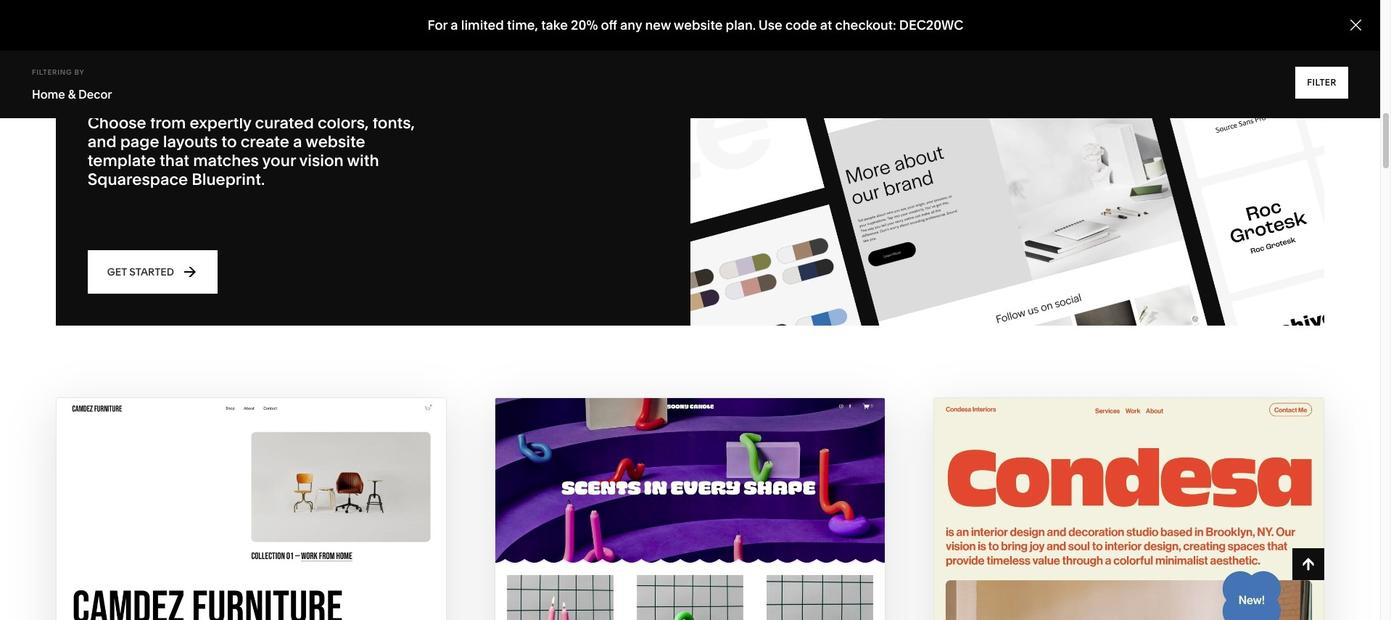 Task type: vqa. For each thing, say whether or not it's contained in the screenshot.
Get Started link to the right
no



Task type: locate. For each thing, give the bounding box(es) containing it.
take
[[541, 17, 568, 34]]

template inside the choose from expertly curated colors, fonts, and page layouts to create a website template that matches your vision with squarespace blueprint.
[[88, 151, 156, 171]]

create
[[241, 132, 289, 152]]

preview of building your own template image
[[690, 0, 1325, 326]]

0 horizontal spatial a
[[293, 132, 302, 152]]

started
[[129, 265, 174, 278]]

20%
[[571, 17, 598, 34]]

1 horizontal spatial your
[[262, 151, 296, 171]]

decor
[[78, 87, 112, 102]]

1 horizontal spatial a
[[451, 17, 458, 34]]

a inside the choose from expertly curated colors, fonts, and page layouts to create a website template that matches your vision with squarespace blueprint.
[[293, 132, 302, 152]]

blueprint.
[[192, 170, 265, 189]]

website right new
[[674, 17, 723, 34]]

matches
[[193, 151, 259, 171]]

filter
[[1307, 77, 1337, 88]]

vision
[[299, 151, 344, 171]]

website left fonts,
[[306, 132, 365, 152]]

template down choose on the top of page
[[88, 151, 156, 171]]

2 template from the top
[[88, 151, 156, 171]]

0 horizontal spatial website
[[306, 132, 365, 152]]

template up from
[[88, 59, 236, 102]]

your
[[179, 24, 252, 67], [262, 151, 296, 171]]

get
[[107, 265, 127, 278]]

1 vertical spatial your
[[262, 151, 296, 171]]

template inside the build your own template
[[88, 59, 236, 102]]

1 vertical spatial a
[[293, 132, 302, 152]]

home & decor
[[32, 87, 112, 102]]

for
[[428, 17, 448, 34]]

&
[[68, 87, 76, 102]]

0 vertical spatial your
[[179, 24, 252, 67]]

a right for
[[451, 17, 458, 34]]

your inside the choose from expertly curated colors, fonts, and page layouts to create a website template that matches your vision with squarespace blueprint.
[[262, 151, 296, 171]]

a right 'create'
[[293, 132, 302, 152]]

template
[[88, 59, 236, 102], [88, 151, 156, 171]]

0 vertical spatial a
[[451, 17, 458, 34]]

0 vertical spatial website
[[674, 17, 723, 34]]

page
[[120, 132, 159, 152]]

1 vertical spatial website
[[306, 132, 365, 152]]

1 template from the top
[[88, 59, 236, 102]]

dec20wc
[[899, 17, 964, 34]]

filtering by
[[32, 68, 84, 76]]

get started button
[[88, 250, 218, 294]]

website inside the choose from expertly curated colors, fonts, and page layouts to create a website template that matches your vision with squarespace blueprint.
[[306, 132, 365, 152]]

0 horizontal spatial your
[[179, 24, 252, 67]]

build your own template
[[88, 24, 330, 102]]

that
[[160, 151, 189, 171]]

and
[[88, 132, 116, 152]]

use
[[758, 17, 782, 34]]

code
[[785, 17, 817, 34]]

limited
[[461, 17, 504, 34]]

for a limited time, take 20% off any new website plan. use code at checkout: dec20wc
[[428, 17, 964, 34]]

1 vertical spatial template
[[88, 151, 156, 171]]

a
[[451, 17, 458, 34], [293, 132, 302, 152]]

own
[[260, 24, 330, 67]]

website
[[674, 17, 723, 34], [306, 132, 365, 152]]

at
[[820, 17, 832, 34]]

filter button
[[1295, 67, 1348, 99]]

plan.
[[726, 17, 756, 34]]

get started
[[107, 265, 174, 278]]

0 vertical spatial template
[[88, 59, 236, 102]]

colors,
[[318, 113, 369, 133]]

fonts,
[[373, 113, 415, 133]]



Task type: describe. For each thing, give the bounding box(es) containing it.
build
[[88, 24, 172, 67]]

checkout:
[[835, 17, 896, 34]]

expertly
[[190, 113, 251, 133]]

condesa image
[[934, 398, 1324, 620]]

back to top image
[[1301, 556, 1317, 572]]

by
[[74, 68, 84, 76]]

off
[[601, 17, 617, 34]]

choose from expertly curated colors, fonts, and page layouts to create a website template that matches your vision with squarespace blueprint.
[[88, 113, 415, 189]]

camdez image
[[56, 398, 446, 620]]

time,
[[507, 17, 538, 34]]

from
[[150, 113, 186, 133]]

home
[[32, 87, 65, 102]]

to
[[221, 132, 237, 152]]

your inside the build your own template
[[179, 24, 252, 67]]

filtering
[[32, 68, 72, 76]]

any
[[620, 17, 642, 34]]

squarespace
[[88, 170, 188, 189]]

with
[[347, 151, 379, 171]]

soony image
[[495, 398, 885, 620]]

1 horizontal spatial website
[[674, 17, 723, 34]]

choose
[[88, 113, 146, 133]]

curated
[[255, 113, 314, 133]]

new
[[645, 17, 671, 34]]

layouts
[[163, 132, 218, 152]]



